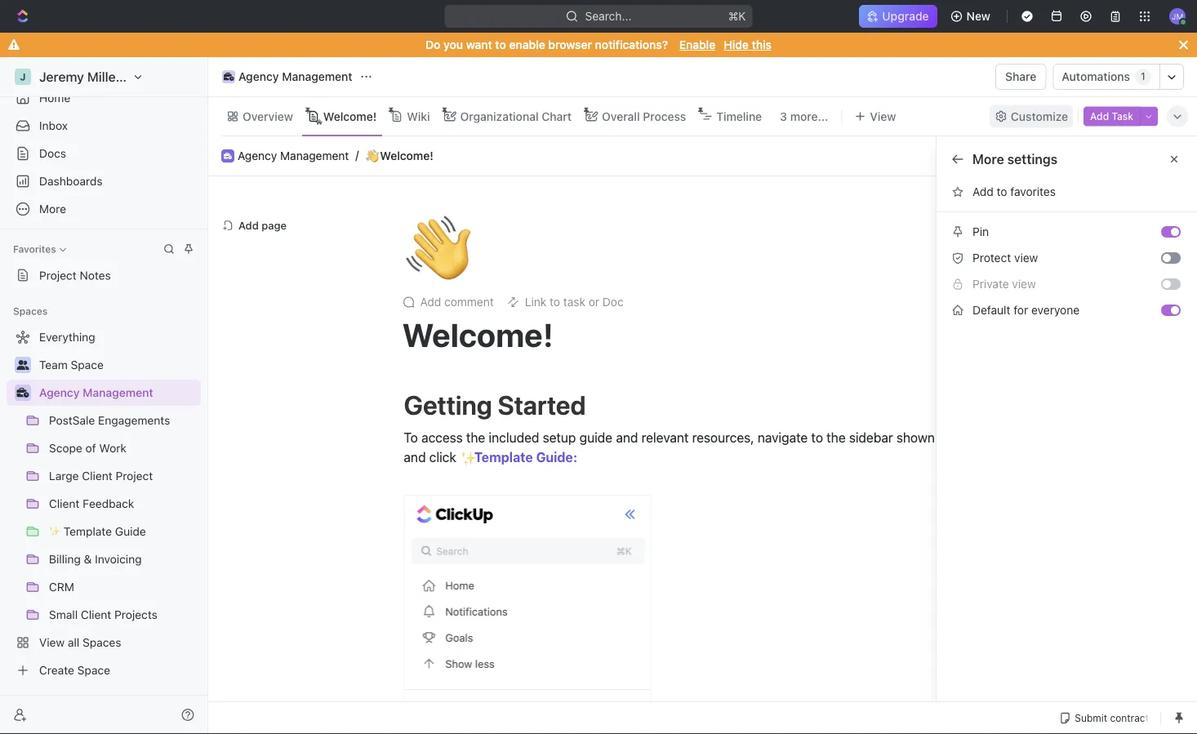 Task type: describe. For each thing, give the bounding box(es) containing it.
0 vertical spatial agency management link
[[218, 67, 357, 87]]

postsale
[[49, 414, 95, 427]]

you
[[444, 38, 463, 51]]

access
[[422, 430, 463, 446]]

overall process link
[[599, 105, 686, 128]]

customize doc
[[953, 152, 1047, 167]]

do
[[426, 38, 441, 51]]

more inside more dropdown button
[[39, 202, 66, 216]]

jeremy miller's workspace, , element
[[15, 69, 31, 85]]

jeremy miller's workspace
[[39, 69, 202, 85]]

3 more... button
[[775, 105, 834, 128]]

0 vertical spatial project
[[39, 269, 77, 282]]

click
[[429, 450, 456, 465]]

👋 for 👋 welcome!
[[366, 150, 376, 162]]

default
[[973, 303, 1011, 317]]

template for guide:
[[475, 450, 533, 465]]

welcome! down customize doc
[[973, 185, 1025, 199]]

postsale engagements link
[[49, 408, 198, 434]]

project notes link
[[7, 262, 201, 288]]

getting
[[404, 390, 492, 421]]

copy link button
[[947, 278, 1188, 304]]

customize for customize doc
[[953, 152, 1019, 167]]

more settings button
[[947, 238, 1188, 264]]

scope of work link
[[49, 435, 198, 462]]

✨ for guide:
[[461, 451, 474, 466]]

j
[[20, 71, 26, 83]]

client for small
[[81, 608, 111, 622]]

team space link
[[39, 352, 198, 378]]

hide
[[724, 38, 749, 51]]

overview
[[243, 109, 293, 123]]

docs link
[[7, 141, 201, 167]]

1 vertical spatial management
[[280, 149, 349, 163]]

scope
[[49, 442, 82, 455]]

organizational
[[460, 109, 539, 123]]

dashboards
[[39, 174, 103, 188]]

add for add comment
[[420, 295, 441, 309]]

page
[[262, 219, 287, 232]]

work
[[99, 442, 127, 455]]

👋 for 👋
[[406, 210, 471, 287]]

✨ template guide link
[[49, 519, 198, 545]]

share inside button
[[1006, 70, 1037, 83]]

to inside the to access the included setup guide and relevant resources, navigate to the sidebar shown below and click
[[812, 430, 823, 446]]

overall process
[[602, 109, 686, 123]]

scope of work
[[49, 442, 127, 455]]

to right want
[[495, 38, 506, 51]]

2 vertical spatial agency management link
[[39, 380, 198, 406]]

everyone
[[1032, 303, 1080, 317]]

do you want to enable browser notifications? enable hide this
[[426, 38, 772, 51]]

add for add task
[[1091, 111, 1109, 122]]

feedback
[[83, 497, 134, 511]]

postsale engagements
[[49, 414, 170, 427]]

included
[[489, 430, 539, 446]]

create space
[[39, 664, 110, 677]]

to inside button
[[997, 185, 1008, 198]]

2 the from the left
[[827, 430, 846, 446]]

project notes
[[39, 269, 111, 282]]

view for view all spaces
[[39, 636, 65, 649]]

favorites
[[13, 243, 56, 255]]

jm
[[1172, 11, 1184, 21]]

guide:
[[536, 450, 578, 465]]

inbox
[[39, 119, 68, 132]]

all
[[68, 636, 79, 649]]

started
[[498, 390, 586, 421]]

pin button
[[947, 219, 1162, 245]]

view all spaces link
[[7, 630, 198, 656]]

large client project link
[[49, 463, 198, 489]]

client feedback
[[49, 497, 134, 511]]

new
[[967, 9, 991, 23]]

1 vertical spatial business time image
[[224, 153, 232, 159]]

spaces inside tree
[[83, 636, 121, 649]]

crm
[[49, 580, 74, 594]]

0 vertical spatial more
[[973, 152, 1005, 167]]

welcome! down comment on the left top
[[402, 316, 554, 354]]

engagements
[[98, 414, 170, 427]]

favorites button
[[7, 239, 73, 259]]

0 vertical spatial agency
[[239, 70, 279, 83]]

favorites
[[1011, 185, 1056, 198]]

wiki
[[407, 109, 430, 123]]

billing & invoicing
[[49, 553, 142, 566]]

⌘k
[[728, 9, 746, 23]]

task
[[1112, 111, 1134, 122]]

everything
[[39, 330, 95, 344]]

1 vertical spatial agency management link
[[238, 149, 349, 163]]

view button
[[849, 105, 902, 128]]

default for everyone button
[[947, 297, 1162, 323]]

1 vertical spatial client
[[49, 497, 80, 511]]

to
[[404, 430, 418, 446]]

space for team space
[[71, 358, 104, 372]]

👋 button
[[402, 210, 474, 287]]

add to favorites
[[973, 185, 1056, 198]]

to access the included setup guide and relevant resources, navigate to the sidebar shown below and click
[[404, 430, 977, 465]]

sharing & permissions
[[973, 310, 1091, 323]]

enable
[[509, 38, 545, 51]]

wiki link
[[404, 105, 430, 128]]

1 horizontal spatial and
[[616, 430, 638, 446]]

view all spaces
[[39, 636, 121, 649]]

👋 welcome!
[[366, 149, 434, 163]]

more inside more settings button
[[973, 244, 1000, 257]]

1 more settings from the top
[[973, 152, 1058, 167]]

client feedback link
[[49, 491, 198, 517]]

more...
[[791, 109, 829, 123]]

1
[[1141, 71, 1146, 82]]

link
[[525, 295, 547, 309]]

jm button
[[1165, 3, 1191, 29]]



Task type: vqa. For each thing, say whether or not it's contained in the screenshot.
Organizational Chart
yes



Task type: locate. For each thing, give the bounding box(es) containing it.
settings up link
[[1003, 244, 1045, 257]]

✨
[[461, 451, 474, 466], [49, 525, 60, 538]]

view inside tree
[[39, 636, 65, 649]]

add for add page
[[239, 219, 259, 232]]

view inside button
[[870, 109, 897, 123]]

link to task or doc button
[[501, 291, 630, 314]]

template inside tree
[[64, 525, 112, 538]]

timeline link
[[713, 105, 762, 128]]

and down to
[[404, 450, 426, 465]]

tree inside sidebar navigation
[[7, 324, 201, 684]]

0 vertical spatial 👋
[[366, 150, 376, 162]]

1 vertical spatial agency management
[[238, 149, 349, 163]]

setup
[[543, 430, 576, 446]]

customize button
[[990, 105, 1074, 128]]

customize
[[1011, 109, 1069, 123], [953, 152, 1019, 167]]

view
[[870, 109, 897, 123], [39, 636, 65, 649]]

sidebar
[[849, 430, 893, 446]]

template for guide
[[64, 525, 112, 538]]

more settings down pin
[[973, 244, 1045, 257]]

0 horizontal spatial &
[[84, 553, 92, 566]]

doc
[[1022, 152, 1047, 167], [603, 295, 624, 309]]

large client project
[[49, 469, 153, 483]]

upgrade link
[[860, 5, 937, 28]]

tree
[[7, 324, 201, 684]]

agency management down overview
[[238, 149, 349, 163]]

management inside sidebar navigation
[[83, 386, 153, 399]]

0 vertical spatial agency management
[[239, 70, 353, 83]]

workspace
[[135, 69, 202, 85]]

add task
[[1091, 111, 1134, 122]]

settings
[[1008, 152, 1058, 167], [1003, 244, 1045, 257]]

add down customize doc
[[973, 185, 994, 198]]

to left favorites
[[997, 185, 1008, 198]]

0 horizontal spatial the
[[466, 430, 485, 446]]

welcome! down wiki link on the left of page
[[380, 149, 434, 163]]

space down view all spaces link
[[77, 664, 110, 677]]

1 horizontal spatial the
[[827, 430, 846, 446]]

of
[[85, 442, 96, 455]]

more up add to favorites
[[973, 152, 1005, 167]]

below
[[939, 430, 974, 446]]

user group image
[[17, 360, 29, 370]]

invoicing
[[95, 553, 142, 566]]

sharing & permissions button
[[947, 304, 1188, 330]]

add page
[[239, 219, 287, 232]]

0 vertical spatial business time image
[[224, 73, 234, 81]]

👋 inside 👋 welcome!
[[366, 150, 376, 162]]

add left comment on the left top
[[420, 295, 441, 309]]

agency up overview link
[[239, 70, 279, 83]]

management down the welcome! link
[[280, 149, 349, 163]]

spaces down small client projects
[[83, 636, 121, 649]]

the right access
[[466, 430, 485, 446]]

more settings inside button
[[973, 244, 1045, 257]]

guide
[[115, 525, 146, 538]]

& for billing
[[84, 553, 92, 566]]

1 vertical spatial customize
[[953, 152, 1019, 167]]

to right link
[[550, 295, 560, 309]]

customize inside button
[[1011, 109, 1069, 123]]

agency management for bottom agency management link
[[39, 386, 153, 399]]

miller's
[[87, 69, 131, 85]]

1 vertical spatial share
[[1019, 149, 1051, 163]]

add left task
[[1091, 111, 1109, 122]]

view left the 'all'
[[39, 636, 65, 649]]

notifications?
[[595, 38, 668, 51]]

space down everything link
[[71, 358, 104, 372]]

1 vertical spatial &
[[84, 553, 92, 566]]

browser
[[548, 38, 592, 51]]

sidebar navigation
[[0, 57, 212, 734]]

team space
[[39, 358, 104, 372]]

template inside ✨ template guide:
[[475, 450, 533, 465]]

doc up favorites
[[1022, 152, 1047, 167]]

add left page
[[239, 219, 259, 232]]

✨ right click on the bottom left of the page
[[461, 451, 474, 466]]

billing & invoicing link
[[49, 547, 198, 573]]

projects
[[114, 608, 158, 622]]

0 horizontal spatial 👋
[[366, 150, 376, 162]]

spaces up everything
[[13, 306, 48, 317]]

agency down overview link
[[238, 149, 277, 163]]

1 vertical spatial more
[[39, 202, 66, 216]]

or
[[589, 295, 600, 309]]

2 vertical spatial management
[[83, 386, 153, 399]]

the left sidebar
[[827, 430, 846, 446]]

doc right "or"
[[603, 295, 624, 309]]

organizational chart
[[460, 109, 572, 123]]

share up favorites
[[1019, 149, 1051, 163]]

agency management up the postsale engagements
[[39, 386, 153, 399]]

2 more settings from the top
[[973, 244, 1045, 257]]

search...
[[585, 9, 632, 23]]

0 vertical spatial more settings
[[973, 152, 1058, 167]]

business time image
[[224, 73, 234, 81], [224, 153, 232, 159]]

welcome! up 👋 welcome!
[[323, 109, 377, 123]]

0 vertical spatial and
[[616, 430, 638, 446]]

share up customize button
[[1006, 70, 1037, 83]]

business time image
[[17, 388, 29, 398]]

✨ inside tree
[[49, 525, 60, 538]]

customize down share button on the top of the page
[[1011, 109, 1069, 123]]

agency inside tree
[[39, 386, 80, 399]]

3
[[780, 109, 788, 123]]

1 vertical spatial doc
[[603, 295, 624, 309]]

enable
[[679, 38, 716, 51]]

👋 down the welcome! link
[[366, 150, 376, 162]]

business time image inside agency management link
[[224, 73, 234, 81]]

crm link
[[49, 574, 198, 600]]

1 vertical spatial settings
[[1003, 244, 1045, 257]]

small client projects
[[49, 608, 158, 622]]

& right sharing
[[1016, 310, 1024, 323]]

👋
[[366, 150, 376, 162], [406, 210, 471, 287]]

project down favorites button at left top
[[39, 269, 77, 282]]

welcome! link
[[320, 105, 377, 128]]

1 vertical spatial ✨
[[49, 525, 60, 538]]

0 horizontal spatial view
[[39, 636, 65, 649]]

organizational chart link
[[457, 105, 572, 128]]

0 vertical spatial template
[[475, 450, 533, 465]]

0 vertical spatial customize
[[1011, 109, 1069, 123]]

pin
[[973, 225, 989, 238]]

home link
[[7, 85, 201, 111]]

0 horizontal spatial spaces
[[13, 306, 48, 317]]

this
[[752, 38, 772, 51]]

0 horizontal spatial ✨
[[49, 525, 60, 538]]

client
[[82, 469, 113, 483], [49, 497, 80, 511], [81, 608, 111, 622]]

1 horizontal spatial spaces
[[83, 636, 121, 649]]

& right billing
[[84, 553, 92, 566]]

small client projects link
[[49, 602, 198, 628]]

timeline
[[717, 109, 762, 123]]

agency management link down overview
[[238, 149, 349, 163]]

doc inside link to task or doc dropdown button
[[603, 295, 624, 309]]

billing
[[49, 553, 81, 566]]

management up the welcome! link
[[282, 70, 353, 83]]

more settings up add to favorites
[[973, 152, 1058, 167]]

0 vertical spatial settings
[[1008, 152, 1058, 167]]

1 horizontal spatial 👋
[[406, 210, 471, 287]]

more settings
[[973, 152, 1058, 167], [973, 244, 1045, 257]]

and right guide
[[616, 430, 638, 446]]

more down pin
[[973, 244, 1000, 257]]

upgrade
[[883, 9, 929, 23]]

more down dashboards
[[39, 202, 66, 216]]

settings inside button
[[1003, 244, 1045, 257]]

view for view
[[870, 109, 897, 123]]

agency management up overview
[[239, 70, 353, 83]]

0 horizontal spatial project
[[39, 269, 77, 282]]

1 vertical spatial more settings
[[973, 244, 1045, 257]]

0 horizontal spatial template
[[64, 525, 112, 538]]

comment
[[444, 295, 494, 309]]

settings up favorites
[[1008, 152, 1058, 167]]

1 vertical spatial agency
[[238, 149, 277, 163]]

the
[[466, 430, 485, 446], [827, 430, 846, 446]]

space for create space
[[77, 664, 110, 677]]

customize up add to favorites
[[953, 152, 1019, 167]]

welcome!
[[323, 109, 377, 123], [380, 149, 434, 163], [973, 185, 1025, 199], [402, 316, 554, 354]]

1 horizontal spatial project
[[116, 469, 153, 483]]

1 vertical spatial project
[[116, 469, 153, 483]]

share
[[1006, 70, 1037, 83], [1019, 149, 1051, 163]]

agency management link up overview
[[218, 67, 357, 87]]

task
[[564, 295, 586, 309]]

guide
[[580, 430, 613, 446]]

1 horizontal spatial ✨
[[461, 451, 474, 466]]

template down client feedback
[[64, 525, 112, 538]]

✨ inside ✨ template guide:
[[461, 451, 474, 466]]

1 vertical spatial spaces
[[83, 636, 121, 649]]

jeremy
[[39, 69, 84, 85]]

add
[[1091, 111, 1109, 122], [973, 185, 994, 198], [239, 219, 259, 232], [420, 295, 441, 309]]

small
[[49, 608, 78, 622]]

2 vertical spatial agency
[[39, 386, 80, 399]]

add comment
[[420, 295, 494, 309]]

1 vertical spatial space
[[77, 664, 110, 677]]

1 vertical spatial 👋
[[406, 210, 471, 287]]

want
[[466, 38, 492, 51]]

view right more...
[[870, 109, 897, 123]]

resources,
[[692, 430, 755, 446]]

0 vertical spatial view
[[870, 109, 897, 123]]

0 vertical spatial ✨
[[461, 451, 474, 466]]

agency management inside tree
[[39, 386, 153, 399]]

0 vertical spatial &
[[1016, 310, 1024, 323]]

to
[[495, 38, 506, 51], [997, 185, 1008, 198], [550, 295, 560, 309], [812, 430, 823, 446]]

1 horizontal spatial doc
[[1022, 152, 1047, 167]]

👋 up add comment
[[406, 210, 471, 287]]

✨ up billing
[[49, 525, 60, 538]]

0 vertical spatial management
[[282, 70, 353, 83]]

& inside button
[[1016, 310, 1024, 323]]

template
[[475, 450, 533, 465], [64, 525, 112, 538]]

1 vertical spatial view
[[39, 636, 65, 649]]

add task button
[[1084, 107, 1140, 126]]

template down 'included' at the bottom of the page
[[475, 450, 533, 465]]

add inside add to favorites button
[[973, 185, 994, 198]]

docs
[[39, 147, 66, 160]]

for
[[1014, 303, 1029, 317]]

link
[[1003, 284, 1022, 297]]

& inside sidebar navigation
[[84, 553, 92, 566]]

0 horizontal spatial and
[[404, 450, 426, 465]]

agency management link
[[218, 67, 357, 87], [238, 149, 349, 163], [39, 380, 198, 406]]

add inside "button"
[[1091, 111, 1109, 122]]

agency management for the middle agency management link
[[238, 149, 349, 163]]

add for add to favorites
[[973, 185, 994, 198]]

and
[[616, 430, 638, 446], [404, 450, 426, 465]]

0 vertical spatial doc
[[1022, 152, 1047, 167]]

2 vertical spatial agency management
[[39, 386, 153, 399]]

0 vertical spatial client
[[82, 469, 113, 483]]

1 vertical spatial and
[[404, 450, 426, 465]]

view button
[[849, 97, 902, 136]]

1 the from the left
[[466, 430, 485, 446]]

to inside dropdown button
[[550, 295, 560, 309]]

management down team space link
[[83, 386, 153, 399]]

& for sharing
[[1016, 310, 1024, 323]]

client up view all spaces link
[[81, 608, 111, 622]]

1 horizontal spatial template
[[475, 450, 533, 465]]

client down large
[[49, 497, 80, 511]]

client for large
[[82, 469, 113, 483]]

2 vertical spatial client
[[81, 608, 111, 622]]

1 vertical spatial template
[[64, 525, 112, 538]]

agency down team
[[39, 386, 80, 399]]

0 vertical spatial space
[[71, 358, 104, 372]]

navigate
[[758, 430, 808, 446]]

0 vertical spatial spaces
[[13, 306, 48, 317]]

customize for customize
[[1011, 109, 1069, 123]]

&
[[1016, 310, 1024, 323], [84, 553, 92, 566]]

client up client feedback
[[82, 469, 113, 483]]

2 vertical spatial more
[[973, 244, 1000, 257]]

home
[[39, 91, 70, 105]]

shown
[[897, 430, 935, 446]]

✨ for guide
[[49, 525, 60, 538]]

tree containing everything
[[7, 324, 201, 684]]

agency management link down team space link
[[39, 380, 198, 406]]

to right navigate
[[812, 430, 823, 446]]

share button
[[996, 64, 1047, 90]]

1 horizontal spatial view
[[870, 109, 897, 123]]

0 horizontal spatial doc
[[603, 295, 624, 309]]

0 vertical spatial share
[[1006, 70, 1037, 83]]

spaces
[[13, 306, 48, 317], [83, 636, 121, 649]]

project down scope of work link
[[116, 469, 153, 483]]

1 horizontal spatial &
[[1016, 310, 1024, 323]]



